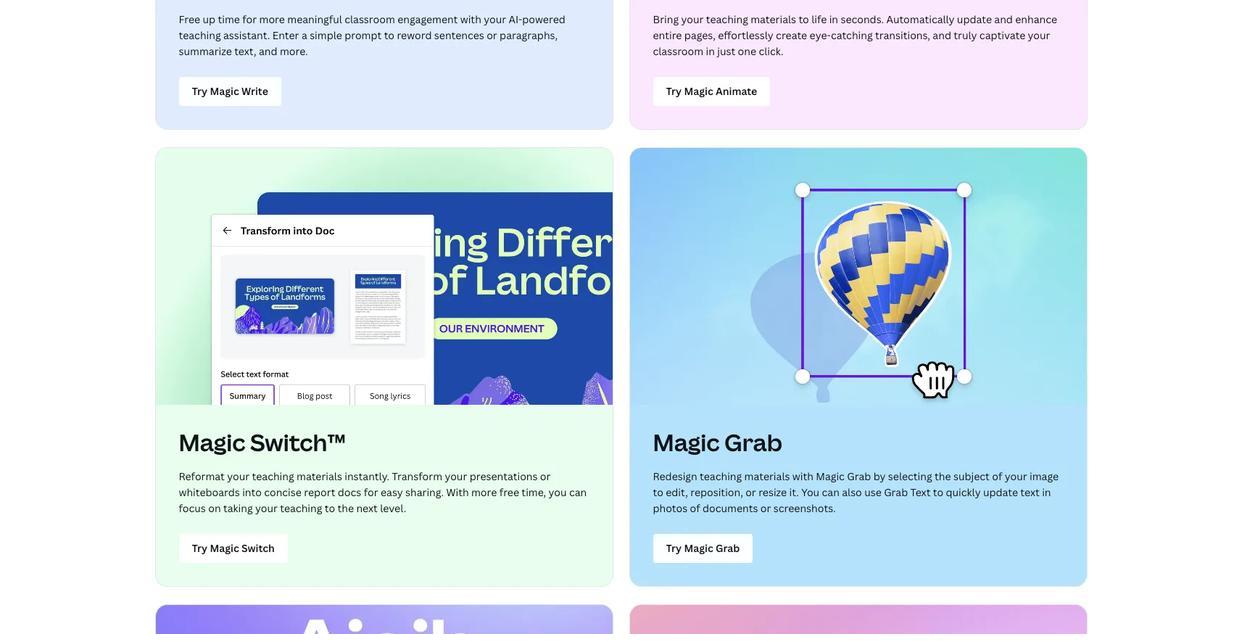 Task type: vqa. For each thing, say whether or not it's contained in the screenshot.
the Generator
no



Task type: locate. For each thing, give the bounding box(es) containing it.
1 horizontal spatial in
[[830, 12, 839, 26]]

to left "life"
[[799, 12, 810, 26]]

classroom up the prompt
[[345, 12, 395, 26]]

1 can from the left
[[570, 486, 587, 499]]

sentences
[[435, 28, 485, 42]]

for inside free up time for more meaningful classroom engagement with your ai-powered teaching assistant. enter a simple prompt to reword sentences or paragraphs, summarize text, and more.
[[243, 12, 257, 26]]

more
[[259, 12, 285, 26], [472, 486, 497, 499]]

1 horizontal spatial and
[[933, 28, 952, 42]]

and inside free up time for more meaningful classroom engagement with your ai-powered teaching assistant. enter a simple prompt to reword sentences or paragraphs, summarize text, and more.
[[259, 44, 278, 58]]

0 horizontal spatial for
[[243, 12, 257, 26]]

your up pages,
[[682, 12, 704, 26]]

1 horizontal spatial with
[[793, 470, 814, 483]]

easy
[[381, 486, 403, 499]]

0 vertical spatial for
[[243, 12, 257, 26]]

with up sentences
[[461, 12, 482, 26]]

materials up report at the left
[[297, 470, 342, 483]]

classroom inside bring your teaching materials to life in seconds. automatically update and enhance entire pages, effortlessly create eye-catching transitions, and truly captivate your classroom in just one click.
[[653, 44, 704, 58]]

materials
[[751, 12, 797, 26], [297, 470, 342, 483], [745, 470, 790, 483]]

0 vertical spatial update
[[958, 12, 993, 26]]

materials inside "reformat your teaching materials instantly. transform your presentations or whiteboards into concise report docs for easy sharing. with more free time, you can focus on taking your teaching to the next level."
[[297, 470, 342, 483]]

life
[[812, 12, 827, 26]]

1 vertical spatial more
[[472, 486, 497, 499]]

the down 'docs'
[[338, 501, 354, 515]]

0 horizontal spatial with
[[461, 12, 482, 26]]

also
[[843, 486, 863, 499]]

one
[[738, 44, 757, 58]]

in
[[830, 12, 839, 26], [706, 44, 715, 58], [1043, 486, 1052, 499]]

reposition,
[[691, 486, 744, 499]]

0 vertical spatial the
[[935, 470, 952, 483]]

and
[[995, 12, 1014, 26], [933, 28, 952, 42], [259, 44, 278, 58]]

0 horizontal spatial magic
[[179, 427, 246, 458]]

with
[[461, 12, 482, 26], [793, 470, 814, 483]]

into
[[242, 486, 262, 499]]

with inside the redesign teaching materials with magic grab by selecting the subject of your image to edit, reposition, or resize it. you can also use grab text to quickly update text in photos of documents or screenshots.
[[793, 470, 814, 483]]

a
[[302, 28, 307, 42]]

subject
[[954, 470, 990, 483]]

just
[[718, 44, 736, 58]]

truly
[[954, 28, 978, 42]]

teaching
[[707, 12, 749, 26], [179, 28, 221, 42], [252, 470, 294, 483], [700, 470, 742, 483], [280, 501, 322, 515]]

1 vertical spatial update
[[984, 486, 1019, 499]]

teaching up effortlessly
[[707, 12, 749, 26]]

more left free in the left bottom of the page
[[472, 486, 497, 499]]

teaching up summarize
[[179, 28, 221, 42]]

your up the "into"
[[227, 470, 250, 483]]

materials inside bring your teaching materials to life in seconds. automatically update and enhance entire pages, effortlessly create eye-catching transitions, and truly captivate your classroom in just one click.
[[751, 12, 797, 26]]

engagement
[[398, 12, 458, 26]]

can inside "reformat your teaching materials instantly. transform your presentations or whiteboards into concise report docs for easy sharing. with more free time, you can focus on taking your teaching to the next level."
[[570, 486, 587, 499]]

and up captivate
[[995, 12, 1014, 26]]

more inside free up time for more meaningful classroom engagement with your ai-powered teaching assistant. enter a simple prompt to reword sentences or paragraphs, summarize text, and more.
[[259, 12, 285, 26]]

redesign teaching materials with magic grab by selecting the subject of your image to edit, reposition, or resize it. you can also use grab text to quickly update text in photos of documents or screenshots.
[[653, 470, 1059, 515]]

grab down selecting
[[885, 486, 909, 499]]

0 horizontal spatial and
[[259, 44, 278, 58]]

resize
[[759, 486, 787, 499]]

more inside "reformat your teaching materials instantly. transform your presentations or whiteboards into concise report docs for easy sharing. with more free time, you can focus on taking your teaching to the next level."
[[472, 486, 497, 499]]

click.
[[759, 44, 784, 58]]

with
[[447, 486, 469, 499]]

use
[[865, 486, 882, 499]]

automatically
[[887, 12, 955, 26]]

you
[[802, 486, 820, 499]]

your up text
[[1005, 470, 1028, 483]]

or inside "reformat your teaching materials instantly. transform your presentations or whiteboards into concise report docs for easy sharing. with more free time, you can focus on taking your teaching to the next level."
[[540, 470, 551, 483]]

in right "life"
[[830, 12, 839, 26]]

1 vertical spatial for
[[364, 486, 378, 499]]

taking
[[223, 501, 253, 515]]

or inside free up time for more meaningful classroom engagement with your ai-powered teaching assistant. enter a simple prompt to reword sentences or paragraphs, summarize text, and more.
[[487, 28, 498, 42]]

magic for magic grab
[[653, 427, 720, 458]]

update inside bring your teaching materials to life in seconds. automatically update and enhance entire pages, effortlessly create eye-catching transitions, and truly captivate your classroom in just one click.
[[958, 12, 993, 26]]

materials up resize
[[745, 470, 790, 483]]

2 vertical spatial in
[[1043, 486, 1052, 499]]

on
[[208, 501, 221, 515]]

materials up create
[[751, 12, 797, 26]]

teaching up reposition,
[[700, 470, 742, 483]]

1 vertical spatial of
[[690, 501, 701, 515]]

update
[[958, 12, 993, 26], [984, 486, 1019, 499]]

your up with
[[445, 470, 467, 483]]

1 horizontal spatial magic
[[653, 427, 720, 458]]

of right subject
[[993, 470, 1003, 483]]

enter
[[273, 28, 299, 42]]

0 vertical spatial classroom
[[345, 12, 395, 26]]

1 vertical spatial classroom
[[653, 44, 704, 58]]

in down image
[[1043, 486, 1052, 499]]

documents
[[703, 501, 759, 515]]

the up the quickly
[[935, 470, 952, 483]]

of right the photos
[[690, 501, 701, 515]]

magic up you
[[816, 470, 845, 483]]

2 horizontal spatial and
[[995, 12, 1014, 26]]

magic for magic switch™
[[179, 427, 246, 458]]

1 vertical spatial the
[[338, 501, 354, 515]]

classroom down entire
[[653, 44, 704, 58]]

meaningful
[[288, 12, 342, 26]]

1 horizontal spatial more
[[472, 486, 497, 499]]

for
[[243, 12, 257, 26], [364, 486, 378, 499]]

0 vertical spatial of
[[993, 470, 1003, 483]]

transform
[[392, 470, 443, 483]]

docs
[[338, 486, 362, 499]]

to left reword
[[384, 28, 395, 42]]

can
[[570, 486, 587, 499], [822, 486, 840, 499]]

presentations
[[470, 470, 538, 483]]

0 horizontal spatial can
[[570, 486, 587, 499]]

1 horizontal spatial the
[[935, 470, 952, 483]]

0 vertical spatial grab
[[725, 427, 783, 458]]

or down resize
[[761, 501, 772, 515]]

for up assistant.
[[243, 12, 257, 26]]

you
[[549, 486, 567, 499]]

and right text,
[[259, 44, 278, 58]]

up
[[203, 12, 216, 26]]

1 vertical spatial grab
[[848, 470, 872, 483]]

for down instantly.
[[364, 486, 378, 499]]

to inside free up time for more meaningful classroom engagement with your ai-powered teaching assistant. enter a simple prompt to reword sentences or paragraphs, summarize text, and more.
[[384, 28, 395, 42]]

classroom
[[345, 12, 395, 26], [653, 44, 704, 58]]

to down report at the left
[[325, 501, 335, 515]]

or
[[487, 28, 498, 42], [540, 470, 551, 483], [746, 486, 757, 499], [761, 501, 772, 515]]

and left 'truly'
[[933, 28, 952, 42]]

1 vertical spatial with
[[793, 470, 814, 483]]

more up enter
[[259, 12, 285, 26]]

the
[[935, 470, 952, 483], [338, 501, 354, 515]]

prompt
[[345, 28, 382, 42]]

0 horizontal spatial more
[[259, 12, 285, 26]]

0 horizontal spatial grab
[[725, 427, 783, 458]]

2 horizontal spatial in
[[1043, 486, 1052, 499]]

grab up resize
[[725, 427, 783, 458]]

2 can from the left
[[822, 486, 840, 499]]

your
[[484, 12, 507, 26], [682, 12, 704, 26], [1029, 28, 1051, 42], [227, 470, 250, 483], [445, 470, 467, 483], [1005, 470, 1028, 483], [255, 501, 278, 515]]

0 horizontal spatial classroom
[[345, 12, 395, 26]]

or right sentences
[[487, 28, 498, 42]]

materials for click.
[[751, 12, 797, 26]]

2 vertical spatial and
[[259, 44, 278, 58]]

update up 'truly'
[[958, 12, 993, 26]]

grab up also
[[848, 470, 872, 483]]

magic
[[179, 427, 246, 458], [653, 427, 720, 458], [816, 470, 845, 483]]

your down enhance at right
[[1029, 28, 1051, 42]]

0 horizontal spatial the
[[338, 501, 354, 515]]

your left "ai-"
[[484, 12, 507, 26]]

seconds.
[[841, 12, 885, 26]]

in left just
[[706, 44, 715, 58]]

1 horizontal spatial for
[[364, 486, 378, 499]]

with up you
[[793, 470, 814, 483]]

update inside the redesign teaching materials with magic grab by selecting the subject of your image to edit, reposition, or resize it. you can also use grab text to quickly update text in photos of documents or screenshots.
[[984, 486, 1019, 499]]

materials for teaching
[[297, 470, 342, 483]]

0 horizontal spatial in
[[706, 44, 715, 58]]

eye-
[[810, 28, 831, 42]]

magic switch™
[[179, 427, 346, 458]]

or up time,
[[540, 470, 551, 483]]

magic up reformat
[[179, 427, 246, 458]]

0 horizontal spatial of
[[690, 501, 701, 515]]

magic up redesign
[[653, 427, 720, 458]]

to
[[799, 12, 810, 26], [384, 28, 395, 42], [653, 486, 664, 499], [934, 486, 944, 499], [325, 501, 335, 515]]

text,
[[234, 44, 257, 58]]

of
[[993, 470, 1003, 483], [690, 501, 701, 515]]

0 vertical spatial more
[[259, 12, 285, 26]]

2 vertical spatial grab
[[885, 486, 909, 499]]

teaching down concise
[[280, 501, 322, 515]]

0 vertical spatial with
[[461, 12, 482, 26]]

photos
[[653, 501, 688, 515]]

focus
[[179, 501, 206, 515]]

text
[[911, 486, 931, 499]]

1 horizontal spatial classroom
[[653, 44, 704, 58]]

update left text
[[984, 486, 1019, 499]]

1 horizontal spatial of
[[993, 470, 1003, 483]]

2 horizontal spatial magic
[[816, 470, 845, 483]]

grab
[[725, 427, 783, 458], [848, 470, 872, 483], [885, 486, 909, 499]]

1 horizontal spatial can
[[822, 486, 840, 499]]



Task type: describe. For each thing, give the bounding box(es) containing it.
to inside "reformat your teaching materials instantly. transform your presentations or whiteboards into concise report docs for easy sharing. with more free time, you can focus on taking your teaching to the next level."
[[325, 501, 335, 515]]

for inside "reformat your teaching materials instantly. transform your presentations or whiteboards into concise report docs for easy sharing. with more free time, you can focus on taking your teaching to the next level."
[[364, 486, 378, 499]]

next
[[357, 501, 378, 515]]

transitions,
[[876, 28, 931, 42]]

image
[[1030, 470, 1059, 483]]

can inside the redesign teaching materials with magic grab by selecting the subject of your image to edit, reposition, or resize it. you can also use grab text to quickly update text in photos of documents or screenshots.
[[822, 486, 840, 499]]

free
[[500, 486, 520, 499]]

screenshots.
[[774, 501, 836, 515]]

create
[[776, 28, 808, 42]]

materials inside the redesign teaching materials with magic grab by selecting the subject of your image to edit, reposition, or resize it. you can also use grab text to quickly update text in photos of documents or screenshots.
[[745, 470, 790, 483]]

more.
[[280, 44, 308, 58]]

time,
[[522, 486, 547, 499]]

pages,
[[685, 28, 716, 42]]

teaching inside bring your teaching materials to life in seconds. automatically update and enhance entire pages, effortlessly create eye-catching transitions, and truly captivate your classroom in just one click.
[[707, 12, 749, 26]]

redesign
[[653, 470, 698, 483]]

summarize
[[179, 44, 232, 58]]

to inside bring your teaching materials to life in seconds. automatically update and enhance entire pages, effortlessly create eye-catching transitions, and truly captivate your classroom in just one click.
[[799, 12, 810, 26]]

report
[[304, 486, 336, 499]]

2 horizontal spatial grab
[[885, 486, 909, 499]]

whiteboards
[[179, 486, 240, 499]]

1 horizontal spatial grab
[[848, 470, 872, 483]]

level.
[[380, 501, 407, 515]]

teaching inside free up time for more meaningful classroom engagement with your ai-powered teaching assistant. enter a simple prompt to reword sentences or paragraphs, summarize text, and more.
[[179, 28, 221, 42]]

to left edit,
[[653, 486, 664, 499]]

with inside free up time for more meaningful classroom engagement with your ai-powered teaching assistant. enter a simple prompt to reword sentences or paragraphs, summarize text, and more.
[[461, 12, 482, 26]]

reformat
[[179, 470, 225, 483]]

quickly
[[947, 486, 981, 499]]

1 vertical spatial in
[[706, 44, 715, 58]]

captivate
[[980, 28, 1026, 42]]

instantly.
[[345, 470, 390, 483]]

powered
[[523, 12, 566, 26]]

to right the "text"
[[934, 486, 944, 499]]

in inside the redesign teaching materials with magic grab by selecting the subject of your image to edit, reposition, or resize it. you can also use grab text to quickly update text in photos of documents or screenshots.
[[1043, 486, 1052, 499]]

or left resize
[[746, 486, 757, 499]]

magic inside the redesign teaching materials with magic grab by selecting the subject of your image to edit, reposition, or resize it. you can also use grab text to quickly update text in photos of documents or screenshots.
[[816, 470, 845, 483]]

ai-
[[509, 12, 523, 26]]

entire
[[653, 28, 682, 42]]

the inside the redesign teaching materials with magic grab by selecting the subject of your image to edit, reposition, or resize it. you can also use grab text to quickly update text in photos of documents or screenshots.
[[935, 470, 952, 483]]

edit,
[[666, 486, 688, 499]]

1 vertical spatial and
[[933, 28, 952, 42]]

concise
[[264, 486, 302, 499]]

simple
[[310, 28, 342, 42]]

paragraphs,
[[500, 28, 558, 42]]

your inside the redesign teaching materials with magic grab by selecting the subject of your image to edit, reposition, or resize it. you can also use grab text to quickly update text in photos of documents or screenshots.
[[1005, 470, 1028, 483]]

your down the "into"
[[255, 501, 278, 515]]

magic grab
[[653, 427, 783, 458]]

selecting
[[889, 470, 933, 483]]

bring
[[653, 12, 679, 26]]

enhance
[[1016, 12, 1058, 26]]

effortlessly
[[718, 28, 774, 42]]

classroom inside free up time for more meaningful classroom engagement with your ai-powered teaching assistant. enter a simple prompt to reword sentences or paragraphs, summarize text, and more.
[[345, 12, 395, 26]]

0 vertical spatial and
[[995, 12, 1014, 26]]

switch™
[[250, 427, 346, 458]]

teaching up concise
[[252, 470, 294, 483]]

teaching inside the redesign teaching materials with magic grab by selecting the subject of your image to edit, reposition, or resize it. you can also use grab text to quickly update text in photos of documents or screenshots.
[[700, 470, 742, 483]]

your inside free up time for more meaningful classroom engagement with your ai-powered teaching assistant. enter a simple prompt to reword sentences or paragraphs, summarize text, and more.
[[484, 12, 507, 26]]

bring your teaching materials to life in seconds. automatically update and enhance entire pages, effortlessly create eye-catching transitions, and truly captivate your classroom in just one click.
[[653, 12, 1058, 58]]

time
[[218, 12, 240, 26]]

free
[[179, 12, 200, 26]]

0 vertical spatial in
[[830, 12, 839, 26]]

reword
[[397, 28, 432, 42]]

catching
[[831, 28, 873, 42]]

by
[[874, 470, 886, 483]]

sharing.
[[406, 486, 444, 499]]

it.
[[790, 486, 800, 499]]

the inside "reformat your teaching materials instantly. transform your presentations or whiteboards into concise report docs for easy sharing. with more free time, you can focus on taking your teaching to the next level."
[[338, 501, 354, 515]]

reformat your teaching materials instantly. transform your presentations or whiteboards into concise report docs for easy sharing. with more free time, you can focus on taking your teaching to the next level.
[[179, 470, 587, 515]]

free up time for more meaningful classroom engagement with your ai-powered teaching assistant. enter a simple prompt to reword sentences or paragraphs, summarize text, and more.
[[179, 12, 566, 58]]

text
[[1021, 486, 1040, 499]]

assistant.
[[223, 28, 270, 42]]



